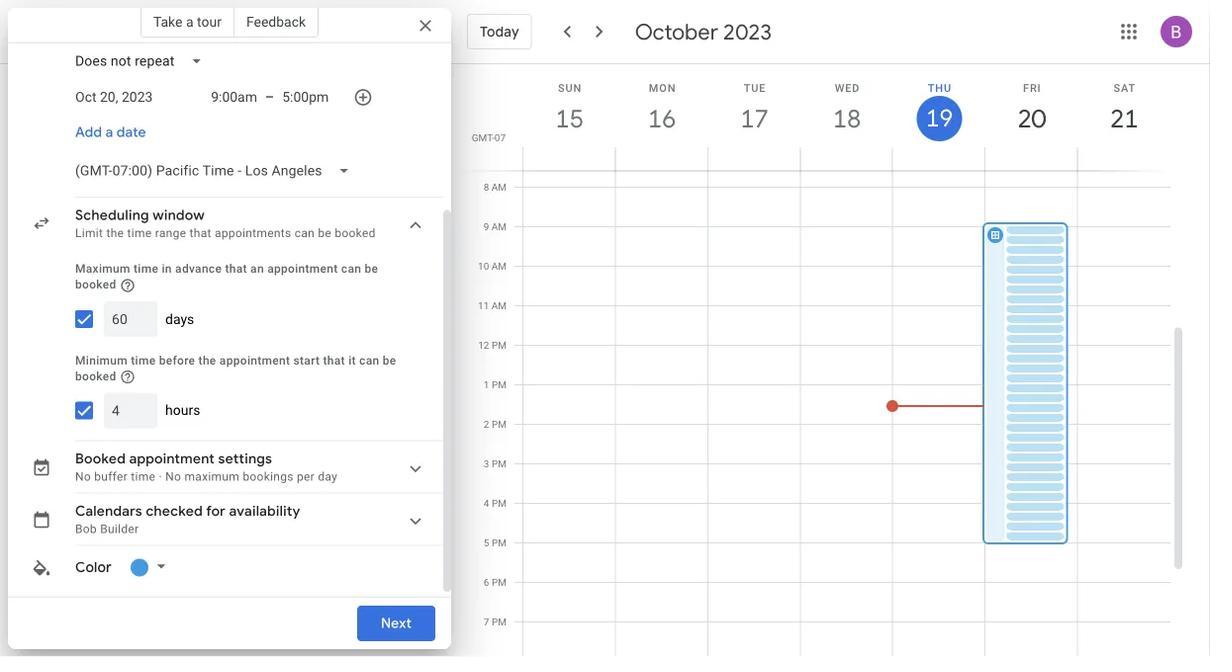 Task type: describe. For each thing, give the bounding box(es) containing it.
date
[[117, 124, 146, 142]]

–
[[265, 89, 274, 106]]

wednesday, october 18 element
[[824, 96, 870, 141]]

maximum
[[184, 471, 240, 485]]

Start time text field
[[202, 86, 257, 109]]

7 pm
[[484, 617, 507, 629]]

in
[[162, 263, 172, 277]]

booked
[[75, 451, 126, 469]]

am for 10 am
[[491, 261, 507, 273]]

booked for time
[[75, 370, 116, 384]]

calendars checked for availability bob builder
[[75, 504, 300, 537]]

11 am
[[478, 300, 507, 312]]

calendars
[[75, 504, 142, 522]]

Date text field
[[75, 86, 153, 109]]

9 am
[[483, 221, 507, 233]]

tue
[[744, 82, 766, 94]]

time inside scheduling window limit the time range that appointments can be booked
[[127, 227, 152, 241]]

appointment inside "booked appointment settings no buffer time · no maximum bookings per day"
[[129, 451, 215, 469]]

bookings
[[243, 471, 294, 485]]

2023
[[723, 18, 772, 46]]

booked inside maximum time in advance that an appointment can be booked
[[75, 279, 116, 292]]

take a tour
[[153, 13, 222, 30]]

scheduling
[[75, 207, 149, 225]]

that inside maximum time in advance that an appointment can be booked
[[225, 263, 247, 277]]

can for window
[[295, 227, 315, 241]]

16 column header
[[615, 64, 708, 171]]

pm for 12 pm
[[492, 340, 507, 352]]

the for time
[[198, 355, 216, 368]]

End time text field
[[282, 86, 338, 109]]

1 pm
[[484, 379, 507, 391]]

sun 15
[[554, 82, 582, 135]]

wed
[[835, 82, 860, 94]]

1
[[484, 379, 489, 391]]

next
[[381, 615, 412, 633]]

wed 18
[[831, 82, 860, 135]]

am for 8 am
[[491, 182, 507, 193]]

today button
[[467, 8, 532, 55]]

4
[[484, 498, 489, 510]]

sun
[[558, 82, 582, 94]]

20
[[1016, 102, 1045, 135]]

before
[[159, 355, 195, 368]]

·
[[159, 471, 162, 485]]

9
[[483, 221, 489, 233]]

15 column header
[[522, 64, 616, 171]]

add a date
[[75, 124, 146, 142]]

the for window
[[106, 227, 124, 241]]

19
[[925, 103, 952, 134]]

that for time
[[323, 355, 345, 368]]

pm for 4 pm
[[492, 498, 507, 510]]

sat
[[1114, 82, 1136, 94]]

add
[[75, 124, 102, 142]]

be inside maximum time in advance that an appointment can be booked
[[365, 263, 378, 277]]

feedback button
[[234, 6, 319, 38]]

appointment inside minimum time before the appointment start that it can be booked
[[220, 355, 290, 368]]

settings
[[218, 451, 272, 469]]

thursday, october 19, today element
[[917, 96, 962, 141]]

maximum
[[75, 263, 130, 277]]

october 2023
[[635, 18, 772, 46]]

thu 19
[[925, 82, 952, 134]]

booked appointment settings no buffer time · no maximum bookings per day
[[75, 451, 337, 485]]

hours
[[165, 403, 200, 420]]

19 column header
[[892, 64, 986, 171]]

feedback
[[246, 13, 306, 30]]

11
[[478, 300, 489, 312]]

12
[[478, 340, 489, 352]]

07
[[494, 132, 506, 143]]

fri 20
[[1016, 82, 1045, 135]]

time inside "booked appointment settings no buffer time · no maximum bookings per day"
[[131, 471, 156, 485]]

be for time
[[383, 355, 396, 368]]

maximum time in advance that an appointment can be booked
[[75, 263, 378, 292]]

october
[[635, 18, 718, 46]]

pm for 5 pm
[[492, 538, 507, 550]]

sat 21
[[1109, 82, 1137, 135]]

range
[[155, 227, 186, 241]]

scheduling window limit the time range that appointments can be booked
[[75, 207, 376, 241]]

per
[[297, 471, 315, 485]]



Task type: locate. For each thing, give the bounding box(es) containing it.
can inside scheduling window limit the time range that appointments can be booked
[[295, 227, 315, 241]]

1 horizontal spatial that
[[225, 263, 247, 277]]

2 vertical spatial appointment
[[129, 451, 215, 469]]

minimum
[[75, 355, 128, 368]]

the inside minimum time before the appointment start that it can be booked
[[198, 355, 216, 368]]

the down the scheduling at the top left of the page
[[106, 227, 124, 241]]

advance
[[175, 263, 222, 277]]

18 column header
[[800, 64, 893, 171]]

7 pm from the top
[[492, 577, 507, 589]]

pm right 4
[[492, 498, 507, 510]]

color
[[75, 560, 112, 578]]

1 vertical spatial be
[[365, 263, 378, 277]]

am right 10
[[491, 261, 507, 273]]

0 vertical spatial the
[[106, 227, 124, 241]]

minimum time before the appointment start that it can be booked
[[75, 355, 396, 384]]

0 vertical spatial a
[[186, 13, 193, 30]]

1 vertical spatial that
[[225, 263, 247, 277]]

0 vertical spatial that
[[190, 227, 211, 241]]

a inside take a tour 'button'
[[186, 13, 193, 30]]

be inside minimum time before the appointment start that it can be booked
[[383, 355, 396, 368]]

friday, october 20 element
[[1009, 96, 1055, 141]]

can right "appointments"
[[295, 227, 315, 241]]

the inside scheduling window limit the time range that appointments can be booked
[[106, 227, 124, 241]]

a left tour
[[186, 13, 193, 30]]

am for 11 am
[[491, 300, 507, 312]]

21
[[1109, 102, 1137, 135]]

15
[[554, 102, 582, 135]]

am right 11
[[491, 300, 507, 312]]

3
[[484, 459, 489, 470]]

can up it in the bottom of the page
[[341, 263, 361, 277]]

pm right 2
[[492, 419, 507, 431]]

1 vertical spatial the
[[198, 355, 216, 368]]

pm right 1
[[492, 379, 507, 391]]

limit
[[75, 227, 103, 241]]

mon
[[649, 82, 676, 94]]

21 column header
[[1077, 64, 1170, 171]]

that down window
[[190, 227, 211, 241]]

1 am from the top
[[491, 182, 507, 193]]

that inside minimum time before the appointment start that it can be booked
[[323, 355, 345, 368]]

be for window
[[318, 227, 332, 241]]

am for 9 am
[[491, 221, 507, 233]]

add a date button
[[67, 115, 154, 151]]

appointment up ·
[[129, 451, 215, 469]]

fri
[[1023, 82, 1041, 94]]

buffer
[[94, 471, 128, 485]]

8 pm from the top
[[492, 617, 507, 629]]

can right it in the bottom of the page
[[359, 355, 379, 368]]

None field
[[67, 44, 218, 80], [67, 154, 366, 189], [67, 44, 218, 80], [67, 154, 366, 189]]

appointments
[[215, 227, 291, 241]]

can inside maximum time in advance that an appointment can be booked
[[341, 263, 361, 277]]

take
[[153, 13, 183, 30]]

a inside add a date button
[[105, 124, 113, 142]]

that inside scheduling window limit the time range that appointments can be booked
[[190, 227, 211, 241]]

4 pm
[[484, 498, 507, 510]]

thu
[[928, 82, 952, 94]]

pm for 6 pm
[[492, 577, 507, 589]]

tour
[[197, 13, 222, 30]]

gmt-07
[[472, 132, 506, 143]]

1 vertical spatial can
[[341, 263, 361, 277]]

18
[[831, 102, 860, 135]]

time
[[127, 227, 152, 241], [134, 263, 158, 277], [131, 355, 156, 368], [131, 471, 156, 485]]

booked inside scheduling window limit the time range that appointments can be booked
[[335, 227, 376, 241]]

pm right 6
[[492, 577, 507, 589]]

booked inside minimum time before the appointment start that it can be booked
[[75, 370, 116, 384]]

the
[[106, 227, 124, 241], [198, 355, 216, 368]]

1 vertical spatial a
[[105, 124, 113, 142]]

17
[[739, 102, 767, 135]]

availability
[[229, 504, 300, 522]]

pm right 7
[[492, 617, 507, 629]]

pm for 7 pm
[[492, 617, 507, 629]]

5 pm
[[484, 538, 507, 550]]

time left range
[[127, 227, 152, 241]]

pm right 12
[[492, 340, 507, 352]]

time left in
[[134, 263, 158, 277]]

a for date
[[105, 124, 113, 142]]

that
[[190, 227, 211, 241], [225, 263, 247, 277], [323, 355, 345, 368]]

that left an
[[225, 263, 247, 277]]

12 pm
[[478, 340, 507, 352]]

can
[[295, 227, 315, 241], [341, 263, 361, 277], [359, 355, 379, 368]]

checked
[[146, 504, 203, 522]]

appointment right an
[[267, 263, 338, 277]]

time inside minimum time before the appointment start that it can be booked
[[131, 355, 156, 368]]

booked for window
[[335, 227, 376, 241]]

am
[[491, 182, 507, 193], [491, 221, 507, 233], [491, 261, 507, 273], [491, 300, 507, 312]]

am right 9
[[491, 221, 507, 233]]

6 pm from the top
[[492, 538, 507, 550]]

2
[[484, 419, 489, 431]]

builder
[[100, 524, 139, 537]]

pm
[[492, 340, 507, 352], [492, 379, 507, 391], [492, 419, 507, 431], [492, 459, 507, 470], [492, 498, 507, 510], [492, 538, 507, 550], [492, 577, 507, 589], [492, 617, 507, 629]]

that left it in the bottom of the page
[[323, 355, 345, 368]]

4 am from the top
[[491, 300, 507, 312]]

a right 'add'
[[105, 124, 113, 142]]

0 horizontal spatial the
[[106, 227, 124, 241]]

3 pm from the top
[[492, 419, 507, 431]]

1 horizontal spatial be
[[365, 263, 378, 277]]

0 horizontal spatial no
[[75, 471, 91, 485]]

3 am from the top
[[491, 261, 507, 273]]

for
[[206, 504, 226, 522]]

0 vertical spatial appointment
[[267, 263, 338, 277]]

2 vertical spatial be
[[383, 355, 396, 368]]

2 pm
[[484, 419, 507, 431]]

7
[[484, 617, 489, 629]]

day
[[318, 471, 337, 485]]

be inside scheduling window limit the time range that appointments can be booked
[[318, 227, 332, 241]]

pm right '3'
[[492, 459, 507, 470]]

a
[[186, 13, 193, 30], [105, 124, 113, 142]]

time left ·
[[131, 471, 156, 485]]

an
[[250, 263, 264, 277]]

1 horizontal spatial the
[[198, 355, 216, 368]]

booked
[[335, 227, 376, 241], [75, 279, 116, 292], [75, 370, 116, 384]]

5 pm from the top
[[492, 498, 507, 510]]

0 vertical spatial be
[[318, 227, 332, 241]]

pm for 1 pm
[[492, 379, 507, 391]]

a for tour
[[186, 13, 193, 30]]

be
[[318, 227, 332, 241], [365, 263, 378, 277], [383, 355, 396, 368]]

monday, october 16 element
[[639, 96, 685, 141]]

sunday, october 15 element
[[547, 96, 592, 141]]

grid
[[459, 64, 1186, 658]]

1 pm from the top
[[492, 340, 507, 352]]

16
[[647, 102, 675, 135]]

the right before
[[198, 355, 216, 368]]

pm for 3 pm
[[492, 459, 507, 470]]

next button
[[357, 601, 435, 648]]

appointment left start
[[220, 355, 290, 368]]

2 pm from the top
[[492, 379, 507, 391]]

1 vertical spatial booked
[[75, 279, 116, 292]]

pm for 2 pm
[[492, 419, 507, 431]]

bob
[[75, 524, 97, 537]]

time left before
[[131, 355, 156, 368]]

6
[[484, 577, 489, 589]]

pm right 5
[[492, 538, 507, 550]]

2 no from the left
[[165, 471, 181, 485]]

days
[[165, 311, 194, 328]]

20 column header
[[985, 64, 1078, 171]]

grid containing 15
[[459, 64, 1186, 658]]

tue 17
[[739, 82, 767, 135]]

17 column header
[[707, 64, 801, 171]]

5
[[484, 538, 489, 550]]

saturday, october 21 element
[[1101, 96, 1147, 141]]

no
[[75, 471, 91, 485], [165, 471, 181, 485]]

2 vertical spatial that
[[323, 355, 345, 368]]

no right ·
[[165, 471, 181, 485]]

10 am
[[478, 261, 507, 273]]

2 am from the top
[[491, 221, 507, 233]]

gmt-
[[472, 132, 494, 143]]

can inside minimum time before the appointment start that it can be booked
[[359, 355, 379, 368]]

10
[[478, 261, 489, 273]]

Maximum days in advance that an appointment can be booked number field
[[112, 302, 149, 338]]

0 horizontal spatial that
[[190, 227, 211, 241]]

3 pm
[[484, 459, 507, 470]]

2 horizontal spatial be
[[383, 355, 396, 368]]

1 vertical spatial appointment
[[220, 355, 290, 368]]

it
[[348, 355, 356, 368]]

8
[[483, 182, 489, 193]]

0 vertical spatial booked
[[335, 227, 376, 241]]

4 pm from the top
[[492, 459, 507, 470]]

appointment inside maximum time in advance that an appointment can be booked
[[267, 263, 338, 277]]

8 am
[[483, 182, 507, 193]]

0 vertical spatial can
[[295, 227, 315, 241]]

Minimum amount of hours before the start of the appointment that it can be booked number field
[[112, 394, 149, 430]]

today
[[480, 23, 519, 41]]

1 horizontal spatial a
[[186, 13, 193, 30]]

2 vertical spatial can
[[359, 355, 379, 368]]

am right 8 at the left
[[491, 182, 507, 193]]

window
[[153, 207, 205, 225]]

0 horizontal spatial be
[[318, 227, 332, 241]]

mon 16
[[647, 82, 676, 135]]

6 pm
[[484, 577, 507, 589]]

1 horizontal spatial no
[[165, 471, 181, 485]]

that for window
[[190, 227, 211, 241]]

2 vertical spatial booked
[[75, 370, 116, 384]]

tuesday, october 17 element
[[732, 96, 777, 141]]

start
[[293, 355, 320, 368]]

no down booked
[[75, 471, 91, 485]]

1 no from the left
[[75, 471, 91, 485]]

0 horizontal spatial a
[[105, 124, 113, 142]]

time inside maximum time in advance that an appointment can be booked
[[134, 263, 158, 277]]

can for time
[[359, 355, 379, 368]]

2 horizontal spatial that
[[323, 355, 345, 368]]



Task type: vqa. For each thing, say whether or not it's contained in the screenshot.
Week 43
no



